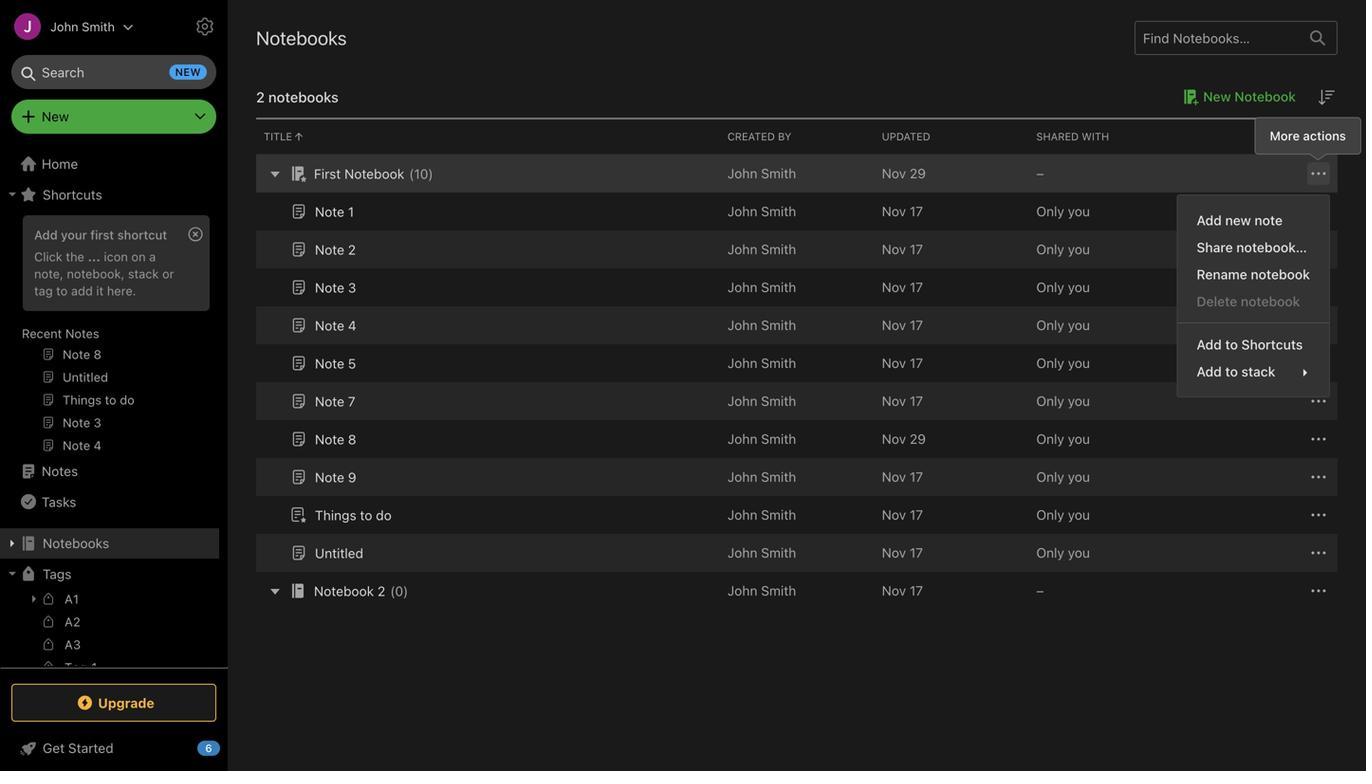 Task type: describe. For each thing, give the bounding box(es) containing it.
share notebook…
[[1197, 240, 1308, 255]]

3
[[348, 280, 356, 295]]

john smith for 2
[[728, 242, 797, 257]]

17 for 4
[[910, 317, 923, 333]]

expand notebooks image
[[5, 536, 20, 551]]

tree containing home
[[0, 149, 228, 772]]

nov 29 for –
[[882, 166, 926, 181]]

you for 4
[[1068, 317, 1090, 333]]

smith for 3
[[761, 279, 797, 295]]

17 inside untitled row
[[910, 545, 923, 561]]

1 for tag 1
[[91, 660, 97, 675]]

by
[[778, 130, 792, 143]]

note for note 4
[[315, 318, 345, 333]]

only you for 3
[[1037, 279, 1090, 295]]

share
[[1197, 240, 1233, 255]]

note 7 button
[[288, 390, 356, 413]]

note 5 button
[[288, 352, 356, 375]]

0 vertical spatial 2
[[256, 88, 265, 105]]

john smith inside "first notebook" row
[[728, 166, 797, 181]]

more actions field inside "first notebook" row
[[1308, 162, 1330, 185]]

john inside notebook 2 row
[[728, 583, 758, 599]]

rename
[[1197, 267, 1248, 282]]

smith inside field
[[82, 19, 115, 34]]

note 8
[[315, 432, 356, 447]]

untitled
[[315, 545, 364, 561]]

note 8 button
[[288, 428, 356, 451]]

untitled button
[[288, 542, 364, 565]]

8
[[348, 432, 356, 447]]

notes link
[[0, 456, 219, 487]]

tag
[[65, 660, 88, 675]]

here.
[[107, 284, 136, 298]]

nov for 5
[[882, 355, 906, 371]]

things to do row
[[256, 496, 1338, 534]]

more actions field for untitled
[[1308, 542, 1330, 565]]

recent
[[22, 326, 62, 341]]

you for 2
[[1068, 242, 1090, 257]]

– for nov 29
[[1037, 166, 1044, 181]]

note 4
[[315, 318, 357, 333]]

john for to
[[728, 507, 758, 523]]

17 inside notebook 2 row
[[910, 583, 923, 599]]

actions
[[1284, 130, 1330, 143]]

smith for 9
[[761, 469, 797, 485]]

more actions field for note 8
[[1308, 428, 1330, 451]]

actions
[[1304, 129, 1347, 143]]

more actions image for note 7
[[1308, 390, 1330, 413]]

a3
[[65, 638, 81, 652]]

nov 17 for 3
[[882, 279, 923, 295]]

arrow image for first notebook
[[264, 162, 287, 185]]

john smith for 4
[[728, 317, 797, 333]]

do
[[376, 507, 392, 523]]

Help and Learning task checklist field
[[0, 734, 228, 764]]

smith for 5
[[761, 355, 797, 371]]

nov 17 inside notebook 2 row
[[882, 583, 923, 599]]

note 4 button
[[288, 314, 357, 337]]

note 1 button
[[288, 200, 354, 223]]

created
[[728, 130, 775, 143]]

tags
[[43, 566, 72, 582]]

smith inside notebook 2 row
[[761, 583, 797, 599]]

note 8 row
[[256, 420, 1338, 458]]

note 7
[[315, 394, 356, 409]]

note for note 2
[[315, 242, 345, 257]]

0 vertical spatial notes
[[65, 326, 99, 341]]

you for 3
[[1068, 279, 1090, 295]]

only you inside untitled row
[[1037, 545, 1090, 561]]

note,
[[34, 267, 63, 281]]

note 3 button
[[288, 276, 356, 299]]

(0)
[[390, 583, 408, 599]]

add for add your first shortcut
[[34, 228, 58, 242]]

9
[[348, 470, 356, 485]]

only for 8
[[1037, 431, 1065, 447]]

you for 7
[[1068, 393, 1090, 409]]

delete
[[1197, 294, 1238, 309]]

icon on a note, notebook, stack or tag to add it here.
[[34, 250, 174, 298]]

more actions field inside notebook 2 row
[[1308, 580, 1330, 603]]

first notebook row
[[256, 155, 1338, 193]]

to for things to do
[[360, 507, 372, 523]]

note 9 button
[[288, 466, 356, 489]]

17 for 3
[[910, 279, 923, 295]]

4
[[348, 318, 357, 333]]

started
[[68, 741, 114, 756]]

note 9
[[315, 470, 356, 485]]

smith for 2
[[761, 242, 797, 257]]

notes inside notes link
[[42, 464, 78, 479]]

john smith inside untitled row
[[728, 545, 797, 561]]

things
[[315, 507, 357, 523]]

add for add to stack
[[1197, 364, 1222, 380]]

new inside new search box
[[175, 66, 201, 78]]

new search field
[[25, 55, 207, 89]]

john for 4
[[728, 317, 758, 333]]

updated button
[[875, 120, 1029, 154]]

sort options image
[[1315, 86, 1338, 109]]

Account field
[[0, 8, 134, 46]]

note 4 row
[[256, 307, 1338, 344]]

click
[[34, 250, 62, 264]]

1 for note 1
[[348, 204, 354, 219]]

17 for 5
[[910, 355, 923, 371]]

you for 1
[[1068, 204, 1090, 219]]

new for new
[[42, 109, 69, 124]]

john for 8
[[728, 431, 758, 447]]

(10)
[[409, 166, 433, 181]]

only you for to
[[1037, 507, 1090, 523]]

nov 29 for only you
[[882, 431, 926, 447]]

share notebook… link
[[1178, 234, 1330, 261]]

note 2
[[315, 242, 356, 257]]

smith for 1
[[761, 204, 797, 219]]

only you for 5
[[1037, 355, 1090, 371]]

more actions tooltip
[[1255, 117, 1362, 161]]

only you for 2
[[1037, 242, 1090, 257]]

with
[[1082, 130, 1110, 143]]

note 1
[[315, 204, 354, 219]]

add your first shortcut
[[34, 228, 167, 242]]

updated
[[882, 130, 931, 143]]

smith for to
[[761, 507, 797, 523]]

you for 5
[[1068, 355, 1090, 371]]

only for 1
[[1037, 204, 1065, 219]]

2 for note
[[348, 242, 356, 257]]

first
[[314, 166, 341, 181]]

add for add new note
[[1197, 213, 1222, 228]]

note for note 8
[[315, 432, 345, 447]]

shared with
[[1037, 130, 1110, 143]]

a
[[149, 250, 156, 264]]

note 2 button
[[288, 238, 356, 261]]

upgrade
[[98, 695, 154, 711]]

settings image
[[194, 15, 216, 38]]

john smith inside notebook 2 row
[[728, 583, 797, 599]]

add for add to shortcuts
[[1197, 337, 1222, 353]]

stack inside 'field'
[[1242, 364, 1276, 380]]

nov 17 for 4
[[882, 317, 923, 333]]

a2
[[65, 615, 81, 629]]

note 7 row
[[256, 382, 1338, 420]]

add
[[71, 284, 93, 298]]

notebooks
[[268, 88, 339, 105]]

notebook for rename notebook
[[1251, 267, 1311, 282]]

nov for 3
[[882, 279, 906, 295]]

untitled row
[[256, 534, 1338, 572]]

shortcut
[[117, 228, 167, 242]]

on
[[131, 250, 146, 264]]

note for note 5
[[315, 356, 345, 371]]

nov for 1
[[882, 204, 906, 219]]

29 for –
[[910, 166, 926, 181]]

0 horizontal spatial notebooks
[[43, 536, 109, 551]]

nov 17 inside untitled row
[[882, 545, 923, 561]]

17 for 1
[[910, 204, 923, 219]]

new inside add new note link
[[1226, 213, 1252, 228]]

note for note 9
[[315, 470, 345, 485]]

note 1 row
[[256, 193, 1338, 231]]

a1 link
[[0, 588, 219, 612]]

to inside icon on a note, notebook, stack or tag to add it here.
[[56, 284, 68, 298]]

add to shortcuts
[[1197, 337, 1303, 353]]

more actions image for things to do
[[1308, 504, 1330, 527]]

home
[[42, 156, 78, 172]]

shortcuts inside button
[[43, 187, 102, 202]]

add new note
[[1197, 213, 1283, 228]]

note for note 1
[[315, 204, 345, 219]]

new button
[[11, 100, 216, 134]]

or
[[162, 267, 174, 281]]

john inside untitled row
[[728, 545, 758, 561]]

only for to
[[1037, 507, 1065, 523]]

created by button
[[720, 120, 875, 154]]

2 notebooks
[[256, 88, 339, 105]]

smith inside untitled row
[[761, 545, 797, 561]]

more actions image for notebook 2 row at the bottom of page
[[1308, 580, 1330, 603]]

it
[[96, 284, 104, 298]]

more actions
[[1270, 129, 1347, 143]]

17 for 2
[[910, 242, 923, 257]]

john smith for 7
[[728, 393, 797, 409]]

your
[[61, 228, 87, 242]]

only you for 7
[[1037, 393, 1090, 409]]

delete notebook
[[1197, 294, 1301, 309]]

delete notebook link
[[1178, 288, 1330, 315]]

shortcuts inside "dropdown list" menu
[[1242, 337, 1303, 353]]

more actions field for note 7
[[1308, 390, 1330, 413]]

a2 link
[[0, 612, 219, 635]]

created by
[[728, 130, 792, 143]]



Task type: vqa. For each thing, say whether or not it's contained in the screenshot.
"Note List" element
no



Task type: locate. For each thing, give the bounding box(es) containing it.
4 17 from the top
[[910, 317, 923, 333]]

1 horizontal spatial shortcuts
[[1242, 337, 1303, 353]]

you inside note 4 row
[[1068, 317, 1090, 333]]

1 vertical spatial new
[[1226, 213, 1252, 228]]

more actions image
[[1308, 162, 1330, 185], [1308, 428, 1330, 451], [1308, 542, 1330, 565], [1308, 580, 1330, 603]]

only inside note 3 row
[[1037, 279, 1065, 295]]

a1
[[65, 592, 79, 606]]

get
[[43, 741, 65, 756]]

john smith inside note 3 row
[[728, 279, 797, 295]]

smith up search text field
[[82, 19, 115, 34]]

john smith
[[50, 19, 115, 34], [728, 166, 797, 181], [728, 204, 797, 219], [728, 242, 797, 257], [728, 279, 797, 295], [728, 317, 797, 333], [728, 355, 797, 371], [728, 393, 797, 409], [728, 431, 797, 447], [728, 469, 797, 485], [728, 507, 797, 523], [728, 545, 797, 561], [728, 583, 797, 599]]

tasks button
[[0, 487, 219, 517]]

– inside notebook 2 row
[[1037, 583, 1044, 599]]

4 more actions field from the top
[[1308, 466, 1330, 489]]

10 17 from the top
[[910, 583, 923, 599]]

4 more actions image from the top
[[1308, 580, 1330, 603]]

note 2 row
[[256, 231, 1338, 269]]

more actions field inside note 7 row
[[1308, 390, 1330, 413]]

notes up "tasks"
[[42, 464, 78, 479]]

only you
[[1037, 204, 1090, 219], [1037, 242, 1090, 257], [1037, 279, 1090, 295], [1037, 317, 1090, 333], [1037, 355, 1090, 371], [1037, 393, 1090, 409], [1037, 431, 1090, 447], [1037, 469, 1090, 485], [1037, 507, 1090, 523], [1037, 545, 1090, 561]]

0 horizontal spatial stack
[[128, 267, 159, 281]]

0 vertical spatial notebook
[[1235, 89, 1296, 104]]

title
[[264, 130, 292, 143]]

1 note from the top
[[315, 204, 345, 219]]

new inside "button"
[[1204, 89, 1231, 104]]

4 note from the top
[[315, 318, 345, 333]]

6 nov from the top
[[882, 355, 906, 371]]

10 nov 17 from the top
[[882, 583, 923, 599]]

only
[[1037, 204, 1065, 219], [1037, 242, 1065, 257], [1037, 279, 1065, 295], [1037, 317, 1065, 333], [1037, 355, 1065, 371], [1037, 393, 1065, 409], [1037, 431, 1065, 447], [1037, 469, 1065, 485], [1037, 507, 1065, 523], [1037, 545, 1065, 561]]

nov inside note 4 row
[[882, 317, 906, 333]]

add down add to shortcuts
[[1197, 364, 1222, 380]]

1 – from the top
[[1037, 166, 1044, 181]]

0 vertical spatial notebook
[[1251, 267, 1311, 282]]

2 nov from the top
[[882, 204, 906, 219]]

actions button
[[1184, 120, 1338, 154]]

6 you from the top
[[1068, 393, 1090, 409]]

2 more actions image from the top
[[1308, 428, 1330, 451]]

note left '3'
[[315, 280, 345, 295]]

1 vertical spatial more actions image
[[1308, 466, 1330, 489]]

row group inside notebooks element
[[256, 155, 1338, 610]]

notebook down notebook… on the top of page
[[1251, 267, 1311, 282]]

17 inside note 5 row
[[910, 355, 923, 371]]

only inside note 9 row
[[1037, 469, 1065, 485]]

group for tags
[[0, 588, 219, 756]]

you inside untitled row
[[1068, 545, 1090, 561]]

add up share
[[1197, 213, 1222, 228]]

row group
[[256, 155, 1338, 610]]

john smith down created by
[[728, 166, 797, 181]]

2 more actions image from the top
[[1308, 466, 1330, 489]]

john smith down note 7 row
[[728, 431, 797, 447]]

5 note from the top
[[315, 356, 345, 371]]

5
[[348, 356, 356, 371]]

1 group from the top
[[0, 210, 219, 464]]

4 only you from the top
[[1037, 317, 1090, 333]]

note left 4
[[315, 318, 345, 333]]

rename notebook
[[1197, 267, 1311, 282]]

nov 17 inside note 5 row
[[882, 355, 923, 371]]

9 nov from the top
[[882, 469, 906, 485]]

3 only from the top
[[1037, 279, 1065, 295]]

0 vertical spatial –
[[1037, 166, 1044, 181]]

tasks
[[42, 494, 76, 510]]

2 only from the top
[[1037, 242, 1065, 257]]

2 horizontal spatial 2
[[378, 583, 386, 599]]

only for 5
[[1037, 355, 1065, 371]]

6 only you from the top
[[1037, 393, 1090, 409]]

6 17 from the top
[[910, 393, 923, 409]]

12 nov from the top
[[882, 583, 906, 599]]

get started
[[43, 741, 114, 756]]

1 17 from the top
[[910, 204, 923, 219]]

new up share notebook…
[[1226, 213, 1252, 228]]

john for 5
[[728, 355, 758, 371]]

nov 17 for 2
[[882, 242, 923, 257]]

note 3
[[315, 280, 356, 295]]

3 more actions field from the top
[[1308, 428, 1330, 451]]

john inside "first notebook" row
[[728, 166, 758, 181]]

john smith down things to do row
[[728, 545, 797, 561]]

2
[[256, 88, 265, 105], [348, 242, 356, 257], [378, 583, 386, 599]]

only you inside note 1 "row"
[[1037, 204, 1090, 219]]

3 17 from the top
[[910, 279, 923, 295]]

john smith for 3
[[728, 279, 797, 295]]

icon
[[104, 250, 128, 264]]

3 more actions image from the top
[[1308, 542, 1330, 565]]

note for note 3
[[315, 280, 345, 295]]

title button
[[256, 120, 720, 154]]

only you for 1
[[1037, 204, 1090, 219]]

4 only from the top
[[1037, 317, 1065, 333]]

add to stack link
[[1178, 358, 1330, 385]]

more actions image for note 9
[[1308, 466, 1330, 489]]

only you inside note 5 row
[[1037, 355, 1090, 371]]

17 inside things to do row
[[910, 507, 923, 523]]

arrow image down title
[[264, 162, 287, 185]]

john smith down note 5 row
[[728, 393, 797, 409]]

2 up '3'
[[348, 242, 356, 257]]

nov for 9
[[882, 469, 906, 485]]

0 horizontal spatial 1
[[91, 660, 97, 675]]

note inside "row"
[[315, 204, 345, 219]]

nov 17 inside note 3 row
[[882, 279, 923, 295]]

to right tag at the top left of the page
[[56, 284, 68, 298]]

17 inside note 9 row
[[910, 469, 923, 485]]

new up the home
[[42, 109, 69, 124]]

john smith down untitled row
[[728, 583, 797, 599]]

notebook for first
[[345, 166, 404, 181]]

Find Notebooks… text field
[[1136, 23, 1299, 53]]

1 vertical spatial notebook
[[1241, 294, 1301, 309]]

recent notes
[[22, 326, 99, 341]]

10 you from the top
[[1068, 545, 1090, 561]]

9 only you from the top
[[1037, 507, 1090, 523]]

1 more actions image from the top
[[1308, 390, 1330, 413]]

note left "9"
[[315, 470, 345, 485]]

9 nov 17 from the top
[[882, 545, 923, 561]]

1 vertical spatial notebook
[[345, 166, 404, 181]]

to
[[56, 284, 68, 298], [1226, 337, 1238, 353], [1226, 364, 1238, 380], [360, 507, 372, 523]]

john smith down note 3 row
[[728, 317, 797, 333]]

Sort field
[[1315, 85, 1338, 109]]

8 only from the top
[[1037, 469, 1065, 485]]

stack inside icon on a note, notebook, stack or tag to add it here.
[[128, 267, 159, 281]]

shortcuts button
[[0, 179, 219, 210]]

smith inside things to do row
[[761, 507, 797, 523]]

17 for 9
[[910, 469, 923, 485]]

7
[[348, 394, 356, 409]]

only you for 4
[[1037, 317, 1090, 333]]

only for 7
[[1037, 393, 1065, 409]]

notebooks element
[[228, 0, 1367, 772]]

17 inside note 3 row
[[910, 279, 923, 295]]

only for 3
[[1037, 279, 1065, 295]]

add up add to stack
[[1197, 337, 1222, 353]]

shared with button
[[1029, 120, 1184, 154]]

john smith up search text field
[[50, 19, 115, 34]]

add new note link
[[1178, 207, 1330, 234]]

1 vertical spatial 29
[[910, 431, 926, 447]]

you inside note 2 row
[[1068, 242, 1090, 257]]

2 inside button
[[348, 242, 356, 257]]

2 more actions field from the top
[[1308, 390, 1330, 413]]

add to shortcuts link
[[1178, 331, 1330, 358]]

6
[[205, 743, 212, 755]]

7 17 from the top
[[910, 469, 923, 485]]

you for to
[[1068, 507, 1090, 523]]

click to collapse image
[[221, 736, 235, 759]]

1 horizontal spatial 2
[[348, 242, 356, 257]]

smith inside "first notebook" row
[[761, 166, 797, 181]]

0 horizontal spatial new
[[42, 109, 69, 124]]

7 only you from the top
[[1037, 431, 1090, 447]]

0 vertical spatial shortcuts
[[43, 187, 102, 202]]

nov inside note 1 "row"
[[882, 204, 906, 219]]

add up click
[[34, 228, 58, 242]]

2 29 from the top
[[910, 431, 926, 447]]

3 only you from the top
[[1037, 279, 1090, 295]]

nov 17 inside things to do row
[[882, 507, 923, 523]]

john inside note 8 row
[[728, 431, 758, 447]]

tags button
[[0, 559, 219, 589]]

group containing add your first shortcut
[[0, 210, 219, 464]]

5 more actions field from the top
[[1308, 504, 1330, 527]]

smith down note 7 row
[[761, 431, 797, 447]]

2 nov 17 from the top
[[882, 242, 923, 257]]

6 more actions field from the top
[[1308, 542, 1330, 565]]

smith down note 8 row
[[761, 469, 797, 485]]

nov for 2
[[882, 242, 906, 257]]

7 nov 17 from the top
[[882, 469, 923, 485]]

only for 2
[[1037, 242, 1065, 257]]

more actions image inside notebook 2 row
[[1308, 580, 1330, 603]]

3 nov from the top
[[882, 242, 906, 257]]

john down note 9 row
[[728, 507, 758, 523]]

john down note 8 row
[[728, 469, 758, 485]]

john down created
[[728, 166, 758, 181]]

2 vertical spatial 2
[[378, 583, 386, 599]]

john inside note 5 row
[[728, 355, 758, 371]]

Add to stack field
[[1178, 358, 1330, 385]]

17 inside note 7 row
[[910, 393, 923, 409]]

7 more actions field from the top
[[1308, 580, 1330, 603]]

john for 1
[[728, 204, 758, 219]]

shortcuts up add to stack 'field'
[[1242, 337, 1303, 353]]

notebook,
[[67, 267, 125, 281]]

7 you from the top
[[1068, 431, 1090, 447]]

smith down note 2 row on the top of page
[[761, 279, 797, 295]]

smith inside note 4 row
[[761, 317, 797, 333]]

john inside note 4 row
[[728, 317, 758, 333]]

5 you from the top
[[1068, 355, 1090, 371]]

more actions image inside "first notebook" row
[[1308, 162, 1330, 185]]

arrow image for notebook 2
[[264, 580, 287, 603]]

17 for 7
[[910, 393, 923, 409]]

john for 3
[[728, 279, 758, 295]]

0 vertical spatial 29
[[910, 166, 926, 181]]

smith for 8
[[761, 431, 797, 447]]

only you for 9
[[1037, 469, 1090, 485]]

2 arrow image from the top
[[264, 580, 287, 603]]

note
[[1255, 213, 1283, 228]]

29 for only you
[[910, 431, 926, 447]]

note 5 row
[[256, 344, 1338, 382]]

john smith down note 9 row
[[728, 507, 797, 523]]

1 only you from the top
[[1037, 204, 1090, 219]]

8 nov from the top
[[882, 431, 906, 447]]

notebooks up notebooks
[[256, 27, 347, 49]]

5 only you from the top
[[1037, 355, 1090, 371]]

first notebook (10)
[[314, 166, 433, 181]]

2 group from the top
[[0, 588, 219, 756]]

new notebook
[[1204, 89, 1296, 104]]

1 vertical spatial shortcuts
[[1242, 337, 1303, 353]]

to down add to shortcuts
[[1226, 364, 1238, 380]]

1 vertical spatial stack
[[1242, 364, 1276, 380]]

8 note from the top
[[315, 470, 345, 485]]

john smith inside note 9 row
[[728, 469, 797, 485]]

tag
[[34, 284, 53, 298]]

1 vertical spatial 1
[[91, 660, 97, 675]]

note 3 row
[[256, 269, 1338, 307]]

arrow image left notebook 2 (0)
[[264, 580, 287, 603]]

nov 17 inside note 2 row
[[882, 242, 923, 257]]

note down note 1 on the top of page
[[315, 242, 345, 257]]

stack
[[128, 267, 159, 281], [1242, 364, 1276, 380]]

new
[[1204, 89, 1231, 104], [42, 109, 69, 124]]

nov for 8
[[882, 431, 906, 447]]

more actions field for things to do
[[1308, 504, 1330, 527]]

notebook 2 (0)
[[314, 583, 408, 599]]

to for add to stack
[[1226, 364, 1238, 380]]

new down find notebooks… text box
[[1204, 89, 1231, 104]]

3 more actions image from the top
[[1308, 504, 1330, 527]]

a3 link
[[0, 635, 219, 658]]

john inside note 3 row
[[728, 279, 758, 295]]

note left 7
[[315, 394, 345, 409]]

things to do button
[[288, 504, 392, 527]]

1 inside button
[[348, 204, 354, 219]]

10 only you from the top
[[1037, 545, 1090, 561]]

only inside note 8 row
[[1037, 431, 1065, 447]]

note left 5
[[315, 356, 345, 371]]

you for 8
[[1068, 431, 1090, 447]]

add
[[1197, 213, 1222, 228], [34, 228, 58, 242], [1197, 337, 1222, 353], [1197, 364, 1222, 380]]

john down note 5 row
[[728, 393, 758, 409]]

2 nov 29 from the top
[[882, 431, 926, 447]]

notebook down rename notebook
[[1241, 294, 1301, 309]]

nov 17 for to
[[882, 507, 923, 523]]

0 vertical spatial 1
[[348, 204, 354, 219]]

only inside note 2 row
[[1037, 242, 1065, 257]]

more actions image
[[1308, 390, 1330, 413], [1308, 466, 1330, 489], [1308, 504, 1330, 527]]

new notebook button
[[1177, 85, 1296, 108]]

john down note 4 row
[[728, 355, 758, 371]]

john down note 1 "row" at top
[[728, 242, 758, 257]]

nov 29
[[882, 166, 926, 181], [882, 431, 926, 447]]

smith down "first notebook" row on the top of the page
[[761, 204, 797, 219]]

8 nov 17 from the top
[[882, 507, 923, 523]]

john smith inside note 1 "row"
[[728, 204, 797, 219]]

you inside note 8 row
[[1068, 431, 1090, 447]]

smith down note 1 "row" at top
[[761, 242, 797, 257]]

1 you from the top
[[1068, 204, 1090, 219]]

nov 17 for 9
[[882, 469, 923, 485]]

add inside 'field'
[[1197, 364, 1222, 380]]

tree
[[0, 149, 228, 772]]

more actions image inside note 8 row
[[1308, 428, 1330, 451]]

only you inside note 2 row
[[1037, 242, 1090, 257]]

dropdown list menu
[[1178, 207, 1330, 385]]

john smith down note 8 row
[[728, 469, 797, 485]]

smith down note 5 row
[[761, 393, 797, 409]]

3 you from the top
[[1068, 279, 1090, 295]]

3 nov 17 from the top
[[882, 279, 923, 295]]

0 horizontal spatial 2
[[256, 88, 265, 105]]

2 left "(0)"
[[378, 583, 386, 599]]

john smith inside note 4 row
[[728, 317, 797, 333]]

you
[[1068, 204, 1090, 219], [1068, 242, 1090, 257], [1068, 279, 1090, 295], [1068, 317, 1090, 333], [1068, 355, 1090, 371], [1068, 393, 1090, 409], [1068, 431, 1090, 447], [1068, 469, 1090, 485], [1068, 507, 1090, 523], [1068, 545, 1090, 561]]

1 right tag
[[91, 660, 97, 675]]

stack down on
[[128, 267, 159, 281]]

0 vertical spatial notebooks
[[256, 27, 347, 49]]

0 horizontal spatial new
[[175, 66, 201, 78]]

only you inside note 7 row
[[1037, 393, 1090, 409]]

only for 4
[[1037, 317, 1065, 333]]

6 only from the top
[[1037, 393, 1065, 409]]

john inside note 7 row
[[728, 393, 758, 409]]

nov inside untitled row
[[882, 545, 906, 561]]

smith
[[82, 19, 115, 34], [761, 166, 797, 181], [761, 204, 797, 219], [761, 242, 797, 257], [761, 279, 797, 295], [761, 317, 797, 333], [761, 355, 797, 371], [761, 393, 797, 409], [761, 431, 797, 447], [761, 469, 797, 485], [761, 507, 797, 523], [761, 545, 797, 561], [761, 583, 797, 599]]

to left do
[[360, 507, 372, 523]]

nov 29 inside note 8 row
[[882, 431, 926, 447]]

Search text field
[[25, 55, 203, 89]]

7 only from the top
[[1037, 431, 1065, 447]]

note for note 7
[[315, 394, 345, 409]]

note 5
[[315, 356, 356, 371]]

shortcuts down the home
[[43, 187, 102, 202]]

john down note 2 row on the top of page
[[728, 279, 758, 295]]

john inside note 1 "row"
[[728, 204, 758, 219]]

4 nov 17 from the top
[[882, 317, 923, 333]]

5 only from the top
[[1037, 355, 1065, 371]]

shared
[[1037, 130, 1079, 143]]

you for 9
[[1068, 469, 1090, 485]]

0 vertical spatial nov 29
[[882, 166, 926, 181]]

1 nov from the top
[[882, 166, 906, 181]]

More actions field
[[1308, 162, 1330, 185], [1308, 390, 1330, 413], [1308, 428, 1330, 451], [1308, 466, 1330, 489], [1308, 504, 1330, 527], [1308, 542, 1330, 565], [1308, 580, 1330, 603]]

1 horizontal spatial new
[[1226, 213, 1252, 228]]

john smith for 8
[[728, 431, 797, 447]]

5 nov from the top
[[882, 317, 906, 333]]

nov inside notebook 2 row
[[882, 583, 906, 599]]

group
[[0, 210, 219, 464], [0, 588, 219, 756]]

smith for 7
[[761, 393, 797, 409]]

nov inside things to do row
[[882, 507, 906, 523]]

john down note 7 row
[[728, 431, 758, 447]]

2 17 from the top
[[910, 242, 923, 257]]

29 inside note 8 row
[[910, 431, 926, 447]]

– for nov 17
[[1037, 583, 1044, 599]]

smith down note 9 row
[[761, 507, 797, 523]]

new down settings icon
[[175, 66, 201, 78]]

john for 2
[[728, 242, 758, 257]]

new for new notebook
[[1204, 89, 1231, 104]]

6 nov 17 from the top
[[882, 393, 923, 409]]

1 vertical spatial notes
[[42, 464, 78, 479]]

notes right recent
[[65, 326, 99, 341]]

john down things to do row
[[728, 545, 758, 561]]

2 – from the top
[[1037, 583, 1044, 599]]

1 vertical spatial notebooks
[[43, 536, 109, 551]]

only inside note 4 row
[[1037, 317, 1065, 333]]

more actions image for note 8 row
[[1308, 428, 1330, 451]]

notebook for new
[[1235, 89, 1296, 104]]

nov inside note 5 row
[[882, 355, 906, 371]]

note 9 row
[[256, 458, 1338, 496]]

2 only you from the top
[[1037, 242, 1090, 257]]

add to stack
[[1197, 364, 1276, 380]]

–
[[1037, 166, 1044, 181], [1037, 583, 1044, 599]]

tag 1
[[65, 660, 97, 675]]

smith inside note 5 row
[[761, 355, 797, 371]]

1 vertical spatial 2
[[348, 242, 356, 257]]

0 vertical spatial new
[[175, 66, 201, 78]]

2 vertical spatial more actions image
[[1308, 504, 1330, 527]]

only inside note 5 row
[[1037, 355, 1065, 371]]

first
[[90, 228, 114, 242]]

1 more actions image from the top
[[1308, 162, 1330, 185]]

more actions image inside note 7 row
[[1308, 390, 1330, 413]]

2 note from the top
[[315, 242, 345, 257]]

john inside field
[[50, 19, 78, 34]]

smith inside note 3 row
[[761, 279, 797, 295]]

to inside add to stack link
[[1226, 364, 1238, 380]]

more actions field inside things to do row
[[1308, 504, 1330, 527]]

0 vertical spatial stack
[[128, 267, 159, 281]]

more actions field inside untitled row
[[1308, 542, 1330, 565]]

nov for 7
[[882, 393, 906, 409]]

nov 17 for 5
[[882, 355, 923, 371]]

29
[[910, 166, 926, 181], [910, 431, 926, 447]]

only you for 8
[[1037, 431, 1090, 447]]

john smith inside note 8 row
[[728, 431, 797, 447]]

shortcuts
[[43, 187, 102, 202], [1242, 337, 1303, 353]]

smith inside note 8 row
[[761, 431, 797, 447]]

row group containing john smith
[[256, 155, 1338, 610]]

notebook for delete notebook
[[1241, 294, 1301, 309]]

you inside things to do row
[[1068, 507, 1090, 523]]

6 note from the top
[[315, 394, 345, 409]]

more actions field inside note 8 row
[[1308, 428, 1330, 451]]

8 you from the top
[[1068, 469, 1090, 485]]

group containing a1
[[0, 588, 219, 756]]

notebook 2 row
[[256, 572, 1338, 610]]

1 vertical spatial new
[[42, 109, 69, 124]]

nov inside note 2 row
[[882, 242, 906, 257]]

notebook up actions button
[[1235, 89, 1296, 104]]

2 you from the top
[[1068, 242, 1090, 257]]

1 nov 29 from the top
[[882, 166, 926, 181]]

9 only from the top
[[1037, 507, 1065, 523]]

1 29 from the top
[[910, 166, 926, 181]]

john for 7
[[728, 393, 758, 409]]

john down untitled row
[[728, 583, 758, 599]]

1 arrow image from the top
[[264, 162, 287, 185]]

1 horizontal spatial new
[[1204, 89, 1231, 104]]

nov 17 inside note 4 row
[[882, 317, 923, 333]]

john for 9
[[728, 469, 758, 485]]

...
[[88, 250, 100, 264]]

smith down by
[[761, 166, 797, 181]]

0 vertical spatial arrow image
[[264, 162, 287, 185]]

1 vertical spatial nov 29
[[882, 431, 926, 447]]

john inside note 9 row
[[728, 469, 758, 485]]

only for 9
[[1037, 469, 1065, 485]]

notebooks up tags
[[43, 536, 109, 551]]

to inside things to do button
[[360, 507, 372, 523]]

smith down untitled row
[[761, 583, 797, 599]]

smith down note 3 row
[[761, 317, 797, 333]]

2 for notebook
[[378, 583, 386, 599]]

smith inside note 7 row
[[761, 393, 797, 409]]

more actions image for untitled row
[[1308, 542, 1330, 565]]

john up search text field
[[50, 19, 78, 34]]

2 left notebooks
[[256, 88, 265, 105]]

to up add to stack
[[1226, 337, 1238, 353]]

– inside "first notebook" row
[[1037, 166, 1044, 181]]

upgrade button
[[11, 684, 216, 722]]

1 horizontal spatial 1
[[348, 204, 354, 219]]

john smith down "first notebook" row on the top of the page
[[728, 204, 797, 219]]

1 only from the top
[[1037, 204, 1065, 219]]

note down first at left
[[315, 204, 345, 219]]

smith down things to do row
[[761, 545, 797, 561]]

1 more actions field from the top
[[1308, 162, 1330, 185]]

8 only you from the top
[[1037, 469, 1090, 485]]

john down note 3 row
[[728, 317, 758, 333]]

john inside things to do row
[[728, 507, 758, 523]]

to for add to shortcuts
[[1226, 337, 1238, 353]]

7 nov from the top
[[882, 393, 906, 409]]

notebook left (10)
[[345, 166, 404, 181]]

only inside untitled row
[[1037, 545, 1065, 561]]

1 vertical spatial –
[[1037, 583, 1044, 599]]

10 only from the top
[[1037, 545, 1065, 561]]

group for shortcuts
[[0, 210, 219, 464]]

3 note from the top
[[315, 280, 345, 295]]

5 nov 17 from the top
[[882, 355, 923, 371]]

john smith down note 2 row on the top of page
[[728, 279, 797, 295]]

1
[[348, 204, 354, 219], [91, 660, 97, 675]]

john smith for 5
[[728, 355, 797, 371]]

17 for to
[[910, 507, 923, 523]]

8 17 from the top
[[910, 507, 923, 523]]

notebooks
[[256, 27, 347, 49], [43, 536, 109, 551]]

nov inside note 3 row
[[882, 279, 906, 295]]

the
[[66, 250, 84, 264]]

1 horizontal spatial notebooks
[[256, 27, 347, 49]]

john smith down note 1 "row" at top
[[728, 242, 797, 257]]

10 nov from the top
[[882, 507, 906, 523]]

notebook
[[1235, 89, 1296, 104], [345, 166, 404, 181], [314, 583, 374, 599]]

1 vertical spatial group
[[0, 588, 219, 756]]

tag 1 link
[[0, 658, 219, 680]]

7 note from the top
[[315, 432, 345, 447]]

9 17 from the top
[[910, 545, 923, 561]]

9 you from the top
[[1068, 507, 1090, 523]]

1 horizontal spatial stack
[[1242, 364, 1276, 380]]

smith inside note 1 "row"
[[761, 204, 797, 219]]

0 vertical spatial group
[[0, 210, 219, 464]]

john smith down note 4 row
[[728, 355, 797, 371]]

nov 17 for 7
[[882, 393, 923, 409]]

notes
[[65, 326, 99, 341], [42, 464, 78, 479]]

2 vertical spatial notebook
[[314, 583, 374, 599]]

0 horizontal spatial shortcuts
[[43, 187, 102, 202]]

note left 8
[[315, 432, 345, 447]]

nov inside "first notebook" row
[[882, 166, 906, 181]]

nov inside note 7 row
[[882, 393, 906, 409]]

5 17 from the top
[[910, 355, 923, 371]]

new inside popup button
[[42, 109, 69, 124]]

john smith inside note 7 row
[[728, 393, 797, 409]]

stack down 'add to shortcuts' link on the right
[[1242, 364, 1276, 380]]

smith down note 4 row
[[761, 355, 797, 371]]

john down "first notebook" row on the top of the page
[[728, 204, 758, 219]]

notebook down 'untitled'
[[314, 583, 374, 599]]

nov 17 for 1
[[882, 204, 923, 219]]

1 inside group
[[91, 660, 97, 675]]

only you inside things to do row
[[1037, 507, 1090, 523]]

nov 17 inside note 9 row
[[882, 469, 923, 485]]

4 you from the top
[[1068, 317, 1090, 333]]

11 nov from the top
[[882, 545, 906, 561]]

john smith for 1
[[728, 204, 797, 219]]

0 vertical spatial new
[[1204, 89, 1231, 104]]

things to do
[[315, 507, 392, 523]]

more actions image inside note 9 row
[[1308, 466, 1330, 489]]

expand tags image
[[5, 567, 20, 582]]

only you inside note 3 row
[[1037, 279, 1090, 295]]

0 vertical spatial more actions image
[[1308, 390, 1330, 413]]

1 vertical spatial arrow image
[[264, 580, 287, 603]]

4 nov from the top
[[882, 279, 906, 295]]

john smith for to
[[728, 507, 797, 523]]

you inside note 1 "row"
[[1068, 204, 1090, 219]]

1 up note 2
[[348, 204, 354, 219]]

smith inside note 2 row
[[761, 242, 797, 257]]

john smith inside field
[[50, 19, 115, 34]]

arrow image
[[264, 162, 287, 185], [264, 580, 287, 603]]

1 nov 17 from the top
[[882, 204, 923, 219]]



